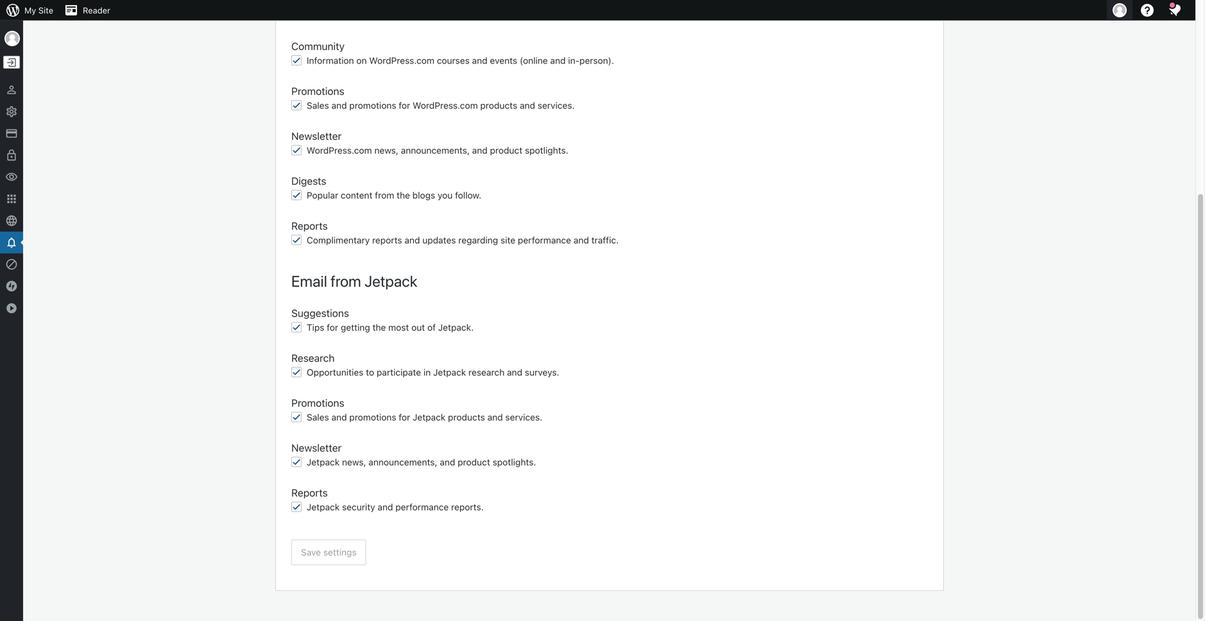 Task type: locate. For each thing, give the bounding box(es) containing it.
surveys. for opportunities to participate in wordpress.com research and surveys.
[[557, 10, 592, 21]]

sales down research
[[307, 412, 329, 423]]

for inside suggestions group
[[327, 322, 338, 333]]

1 vertical spatial surveys.
[[525, 367, 560, 378]]

0 vertical spatial news,
[[375, 145, 399, 156]]

1 vertical spatial reports
[[291, 487, 328, 499]]

1 promotions from the top
[[349, 100, 396, 111]]

wordpress.com up digests
[[307, 145, 372, 156]]

research down jetpack.
[[469, 367, 505, 378]]

0 vertical spatial to
[[366, 10, 374, 21]]

1 vertical spatial product
[[458, 457, 490, 468]]

1 promotions from the top
[[291, 85, 345, 97]]

jetpack.
[[438, 322, 474, 333]]

reports up complimentary
[[291, 220, 328, 232]]

noah lott image
[[4, 31, 20, 46]]

0 vertical spatial promotions
[[291, 85, 345, 97]]

from
[[375, 190, 394, 201], [331, 272, 361, 290]]

1 opportunities from the top
[[307, 10, 364, 21]]

product for jetpack news, announcements, and product spotlights.
[[458, 457, 490, 468]]

the inside suggestions group
[[373, 322, 386, 333]]

promotions group
[[291, 83, 928, 116], [291, 395, 928, 428]]

for up 'jetpack news, announcements, and product spotlights.'
[[399, 412, 410, 423]]

in-
[[568, 55, 580, 66]]

tips for getting the most out of jetpack.
[[307, 322, 474, 333]]

0 vertical spatial reports group
[[291, 218, 928, 250]]

product
[[490, 145, 523, 156], [458, 457, 490, 468]]

1 vertical spatial for
[[327, 322, 338, 333]]

opportunities
[[307, 10, 364, 21], [307, 367, 364, 378]]

jetpack
[[365, 272, 418, 290], [433, 367, 466, 378], [413, 412, 446, 423], [307, 457, 340, 468], [307, 502, 340, 513]]

0 vertical spatial reports
[[291, 220, 328, 232]]

help image
[[1140, 3, 1156, 18]]

popular content from the blogs you follow.
[[307, 190, 482, 201]]

reports.
[[451, 502, 484, 513]]

research up (online
[[501, 10, 537, 21]]

in for jetpack
[[424, 367, 431, 378]]

information
[[307, 55, 354, 66]]

1 horizontal spatial the
[[397, 190, 410, 201]]

1 vertical spatial performance
[[396, 502, 449, 513]]

research
[[501, 10, 537, 21], [469, 367, 505, 378]]

jetpack news, announcements, and product spotlights.
[[307, 457, 536, 468]]

surveys.
[[557, 10, 592, 21], [525, 367, 560, 378]]

announcements,
[[401, 145, 470, 156], [369, 457, 438, 468]]

content
[[341, 190, 373, 201]]

sales
[[307, 100, 329, 111], [307, 412, 329, 423]]

regarding
[[459, 235, 498, 246]]

0 vertical spatial services.
[[538, 100, 575, 111]]

1 horizontal spatial from
[[375, 190, 394, 201]]

promotions for jetpack
[[349, 412, 396, 423]]

participate for wordpress.com
[[377, 10, 421, 21]]

1 participate from the top
[[377, 10, 421, 21]]

opportunities inside the 'research' group
[[307, 367, 364, 378]]

performance down 'jetpack news, announcements, and product spotlights.'
[[396, 502, 449, 513]]

1 promotions group from the top
[[291, 83, 928, 116]]

research group
[[291, 351, 928, 383]]

from inside digests group
[[375, 190, 394, 201]]

traffic.
[[592, 235, 619, 246]]

in
[[424, 10, 431, 21], [424, 367, 431, 378]]

1 vertical spatial opportunities
[[307, 367, 364, 378]]

opportunities up the community
[[307, 10, 364, 21]]

promotions
[[291, 85, 345, 97], [291, 397, 345, 409]]

events
[[490, 55, 518, 66]]

site
[[501, 235, 516, 246]]

1 vertical spatial newsletter
[[291, 442, 342, 454]]

sales down information
[[307, 100, 329, 111]]

reports up save
[[291, 487, 328, 499]]

from right content
[[375, 190, 394, 201]]

announcements, down sales and promotions for wordpress.com products and services.
[[401, 145, 470, 156]]

jetpack inside the 'research' group
[[433, 367, 466, 378]]

follow.
[[455, 190, 482, 201]]

1 reports from the top
[[291, 220, 328, 232]]

0 vertical spatial the
[[397, 190, 410, 201]]

wordpress.com
[[433, 10, 499, 21], [369, 55, 435, 66], [413, 100, 478, 111], [307, 145, 372, 156]]

for right tips
[[327, 322, 338, 333]]

in for wordpress.com
[[424, 10, 431, 21]]

news, up 'security'
[[342, 457, 366, 468]]

products
[[480, 100, 518, 111], [448, 412, 485, 423]]

to
[[366, 10, 374, 21], [366, 367, 374, 378]]

reports
[[291, 220, 328, 232], [291, 487, 328, 499]]

2 to from the top
[[366, 367, 374, 378]]

0 vertical spatial newsletter
[[291, 130, 342, 142]]

promotions for sales and promotions for wordpress.com products and services.
[[291, 85, 345, 97]]

0 horizontal spatial the
[[373, 322, 386, 333]]

products down events
[[480, 100, 518, 111]]

products down opportunities to participate in jetpack research and surveys.
[[448, 412, 485, 423]]

0 vertical spatial newsletter group
[[291, 128, 928, 160]]

0 vertical spatial promotions
[[349, 100, 396, 111]]

newsletter for jetpack news, announcements, and product spotlights.
[[291, 442, 342, 454]]

participate inside the 'research' group
[[377, 367, 421, 378]]

performance
[[518, 235, 571, 246], [396, 502, 449, 513]]

0 vertical spatial spotlights.
[[525, 145, 569, 156]]

0 vertical spatial product
[[490, 145, 523, 156]]

0 vertical spatial announcements,
[[401, 145, 470, 156]]

the left the blogs at the top of page
[[397, 190, 410, 201]]

complimentary reports and updates regarding site performance and traffic.
[[307, 235, 619, 246]]

newsletter group
[[291, 128, 928, 160], [291, 440, 928, 472]]

1 vertical spatial promotions
[[291, 397, 345, 409]]

1 vertical spatial research
[[469, 367, 505, 378]]

save
[[301, 547, 321, 558]]

surveys. inside the 'research' group
[[525, 367, 560, 378]]

0 vertical spatial research
[[501, 10, 537, 21]]

of
[[428, 322, 436, 333]]

promotions group down the 'research' group
[[291, 395, 928, 428]]

products for jetpack
[[448, 412, 485, 423]]

updates
[[423, 235, 456, 246]]

in up information on wordpress.com courses and events (online and in-person). at the top of the page
[[424, 10, 431, 21]]

promotions group down person).
[[291, 83, 928, 116]]

0 horizontal spatial from
[[331, 272, 361, 290]]

the inside digests group
[[397, 190, 410, 201]]

promotions
[[349, 100, 396, 111], [349, 412, 396, 423]]

for up 'wordpress.com news, announcements, and product spotlights.'
[[399, 100, 410, 111]]

2 sales from the top
[[307, 412, 329, 423]]

2 promotions group from the top
[[291, 395, 928, 428]]

to up on
[[366, 10, 374, 21]]

and
[[539, 10, 555, 21], [472, 55, 488, 66], [550, 55, 566, 66], [332, 100, 347, 111], [520, 100, 535, 111], [472, 145, 488, 156], [405, 235, 420, 246], [574, 235, 589, 246], [507, 367, 523, 378], [332, 412, 347, 423], [488, 412, 503, 423], [440, 457, 455, 468], [378, 502, 393, 513]]

opportunities for opportunities to participate in jetpack research and surveys.
[[307, 367, 364, 378]]

wordpress.com inside community group
[[369, 55, 435, 66]]

(online
[[520, 55, 548, 66]]

to down getting
[[366, 367, 374, 378]]

2 vertical spatial for
[[399, 412, 410, 423]]

0 horizontal spatial news,
[[342, 457, 366, 468]]

to inside the 'research' group
[[366, 367, 374, 378]]

1 vertical spatial promotions group
[[291, 395, 928, 428]]

1 horizontal spatial news,
[[375, 145, 399, 156]]

0 vertical spatial performance
[[518, 235, 571, 246]]

spotlights. for wordpress.com news, announcements, and product spotlights.
[[525, 145, 569, 156]]

1 vertical spatial announcements,
[[369, 457, 438, 468]]

sales and promotions for jetpack products and services.
[[307, 412, 543, 423]]

reports group
[[291, 218, 928, 250], [291, 485, 928, 517]]

the left most
[[373, 322, 386, 333]]

on
[[357, 55, 367, 66]]

2 newsletter from the top
[[291, 442, 342, 454]]

1 vertical spatial promotions
[[349, 412, 396, 423]]

1 vertical spatial reports group
[[291, 485, 928, 517]]

1 vertical spatial services.
[[506, 412, 543, 423]]

1 vertical spatial sales
[[307, 412, 329, 423]]

2 promotions from the top
[[291, 397, 345, 409]]

from right email
[[331, 272, 361, 290]]

2 reports from the top
[[291, 487, 328, 499]]

my
[[24, 5, 36, 15]]

0 vertical spatial from
[[375, 190, 394, 201]]

digests
[[291, 175, 327, 187]]

wordpress.com up 'wordpress.com news, announcements, and product spotlights.'
[[413, 100, 478, 111]]

reports for jetpack security and performance reports.
[[291, 487, 328, 499]]

2 participate from the top
[[377, 367, 421, 378]]

sales for sales and promotions for wordpress.com products and services.
[[307, 100, 329, 111]]

1 to from the top
[[366, 10, 374, 21]]

2 in from the top
[[424, 367, 431, 378]]

lock image
[[5, 149, 18, 162]]

1 vertical spatial news,
[[342, 457, 366, 468]]

sales and promotions for wordpress.com products and services.
[[307, 100, 575, 111]]

0 vertical spatial promotions group
[[291, 83, 928, 116]]

opportunities to participate in wordpress.com research and surveys.
[[307, 10, 592, 21]]

1 vertical spatial from
[[331, 272, 361, 290]]

products for wordpress.com
[[480, 100, 518, 111]]

reader link
[[58, 0, 115, 21]]

None checkbox
[[291, 10, 302, 21], [291, 55, 302, 65], [291, 100, 302, 110], [291, 145, 302, 155], [291, 235, 302, 245], [291, 322, 302, 333], [291, 367, 302, 377], [291, 502, 302, 512], [291, 10, 302, 21], [291, 55, 302, 65], [291, 100, 302, 110], [291, 145, 302, 155], [291, 235, 302, 245], [291, 322, 302, 333], [291, 367, 302, 377], [291, 502, 302, 512]]

services.
[[538, 100, 575, 111], [506, 412, 543, 423]]

news, up popular content from the blogs you follow.
[[375, 145, 399, 156]]

newsletter
[[291, 130, 342, 142], [291, 442, 342, 454]]

0 vertical spatial opportunities
[[307, 10, 364, 21]]

promotions down research
[[291, 397, 345, 409]]

settings image
[[5, 105, 18, 118]]

1 vertical spatial spotlights.
[[493, 457, 536, 468]]

wordpress.com inside promotions group
[[413, 100, 478, 111]]

1 vertical spatial participate
[[377, 367, 421, 378]]

1 vertical spatial the
[[373, 322, 386, 333]]

1 vertical spatial products
[[448, 412, 485, 423]]

news,
[[375, 145, 399, 156], [342, 457, 366, 468]]

research
[[291, 352, 335, 364]]

0 vertical spatial sales
[[307, 100, 329, 111]]

my site link
[[0, 0, 58, 21]]

2 opportunities from the top
[[307, 367, 364, 378]]

participate
[[377, 10, 421, 21], [377, 367, 421, 378]]

the
[[397, 190, 410, 201], [373, 322, 386, 333]]

2 promotions from the top
[[349, 412, 396, 423]]

services. for sales and promotions for jetpack products and services.
[[506, 412, 543, 423]]

0 vertical spatial in
[[424, 10, 431, 21]]

tips
[[307, 322, 324, 333]]

in inside the 'research' group
[[424, 367, 431, 378]]

notifications image
[[5, 236, 18, 249]]

1 newsletter from the top
[[291, 130, 342, 142]]

in up the sales and promotions for jetpack products and services.
[[424, 367, 431, 378]]

reader
[[83, 5, 110, 15]]

block image
[[5, 258, 18, 271]]

1 vertical spatial to
[[366, 367, 374, 378]]

research inside group
[[469, 367, 505, 378]]

1 vertical spatial in
[[424, 367, 431, 378]]

the for digests
[[397, 190, 410, 201]]

spotlights.
[[525, 145, 569, 156], [493, 457, 536, 468]]

0 vertical spatial products
[[480, 100, 518, 111]]

announcements, for jetpack
[[369, 457, 438, 468]]

opportunities down research
[[307, 367, 364, 378]]

2 newsletter group from the top
[[291, 440, 928, 472]]

sales for sales and promotions for jetpack products and services.
[[307, 412, 329, 423]]

my profile image
[[1113, 3, 1127, 17]]

email
[[291, 272, 327, 290]]

for
[[399, 100, 410, 111], [327, 322, 338, 333], [399, 412, 410, 423]]

reports for complimentary reports and updates regarding site performance and traffic.
[[291, 220, 328, 232]]

promotions down information
[[291, 85, 345, 97]]

0 vertical spatial participate
[[377, 10, 421, 21]]

performance right site
[[518, 235, 571, 246]]

0 vertical spatial surveys.
[[557, 10, 592, 21]]

announcements, up jetpack security and performance reports.
[[369, 457, 438, 468]]

1 vertical spatial newsletter group
[[291, 440, 928, 472]]

wordpress.com right on
[[369, 55, 435, 66]]

1 sales from the top
[[307, 100, 329, 111]]

site
[[38, 5, 53, 15]]

None checkbox
[[291, 190, 302, 200], [291, 412, 302, 422], [291, 457, 302, 467], [291, 190, 302, 200], [291, 412, 302, 422], [291, 457, 302, 467]]

newsletter for wordpress.com news, announcements, and product spotlights.
[[291, 130, 342, 142]]

0 vertical spatial for
[[399, 100, 410, 111]]

1 in from the top
[[424, 10, 431, 21]]



Task type: describe. For each thing, give the bounding box(es) containing it.
to for jetpack
[[366, 367, 374, 378]]

information on wordpress.com courses and events (online and in-person).
[[307, 55, 614, 66]]

security
[[342, 502, 375, 513]]

credit_card image
[[5, 127, 18, 140]]

and inside the 'research' group
[[507, 367, 523, 378]]

courses
[[437, 55, 470, 66]]

opportunities to participate in jetpack research and surveys.
[[307, 367, 560, 378]]

the for suggestions
[[373, 322, 386, 333]]

opportunities for opportunities to participate in wordpress.com research and surveys.
[[307, 10, 364, 21]]

popular
[[307, 190, 338, 201]]

1 newsletter group from the top
[[291, 128, 928, 160]]

language image
[[5, 214, 18, 227]]

email from jetpack
[[291, 272, 418, 290]]

product for wordpress.com news, announcements, and product spotlights.
[[490, 145, 523, 156]]

research for wordpress.com
[[501, 10, 537, 21]]

news, for wordpress.com
[[375, 145, 399, 156]]

2 reports group from the top
[[291, 485, 928, 517]]

1 reports group from the top
[[291, 218, 928, 250]]

reports
[[372, 235, 402, 246]]

getting
[[341, 322, 370, 333]]

save settings
[[301, 547, 357, 558]]

community group
[[291, 39, 928, 71]]

manage your notifications image
[[1168, 3, 1183, 18]]

services. for sales and promotions for wordpress.com products and services.
[[538, 100, 575, 111]]

to for wordpress.com
[[366, 10, 374, 21]]

save settings button
[[291, 540, 366, 566]]

blogs
[[413, 190, 435, 201]]

for for jetpack
[[399, 412, 410, 423]]

promotions for sales and promotions for jetpack products and services.
[[291, 397, 345, 409]]

0 horizontal spatial performance
[[396, 502, 449, 513]]

community
[[291, 40, 345, 52]]

spotlights. for jetpack news, announcements, and product spotlights.
[[493, 457, 536, 468]]

participate for jetpack
[[377, 367, 421, 378]]

person).
[[580, 55, 614, 66]]

jetpack security and performance reports.
[[307, 502, 484, 513]]

visibility image
[[5, 171, 18, 184]]

complimentary
[[307, 235, 370, 246]]

surveys. for opportunities to participate in jetpack research and surveys.
[[525, 367, 560, 378]]

most
[[389, 322, 409, 333]]

news, for jetpack
[[342, 457, 366, 468]]

1 horizontal spatial performance
[[518, 235, 571, 246]]

research for jetpack
[[469, 367, 505, 378]]

promotions for wordpress.com
[[349, 100, 396, 111]]

suggestions group
[[291, 306, 928, 338]]

wordpress.com up information on wordpress.com courses and events (online and in-person). at the top of the page
[[433, 10, 499, 21]]

for for wordpress.com
[[399, 100, 410, 111]]

my site
[[24, 5, 53, 15]]

person image
[[5, 83, 18, 96]]

suggestions
[[291, 307, 349, 319]]

you
[[438, 190, 453, 201]]

digests group
[[291, 173, 928, 205]]

wordpress.com news, announcements, and product spotlights.
[[307, 145, 569, 156]]

email from jetpack main content
[[276, 0, 944, 591]]

out
[[412, 322, 425, 333]]

log out of wordpress.com image
[[6, 57, 17, 68]]

settings
[[323, 547, 357, 558]]

apps image
[[5, 193, 18, 205]]

announcements, for wordpress.com
[[401, 145, 470, 156]]



Task type: vqa. For each thing, say whether or not it's contained in the screenshot.
for
yes



